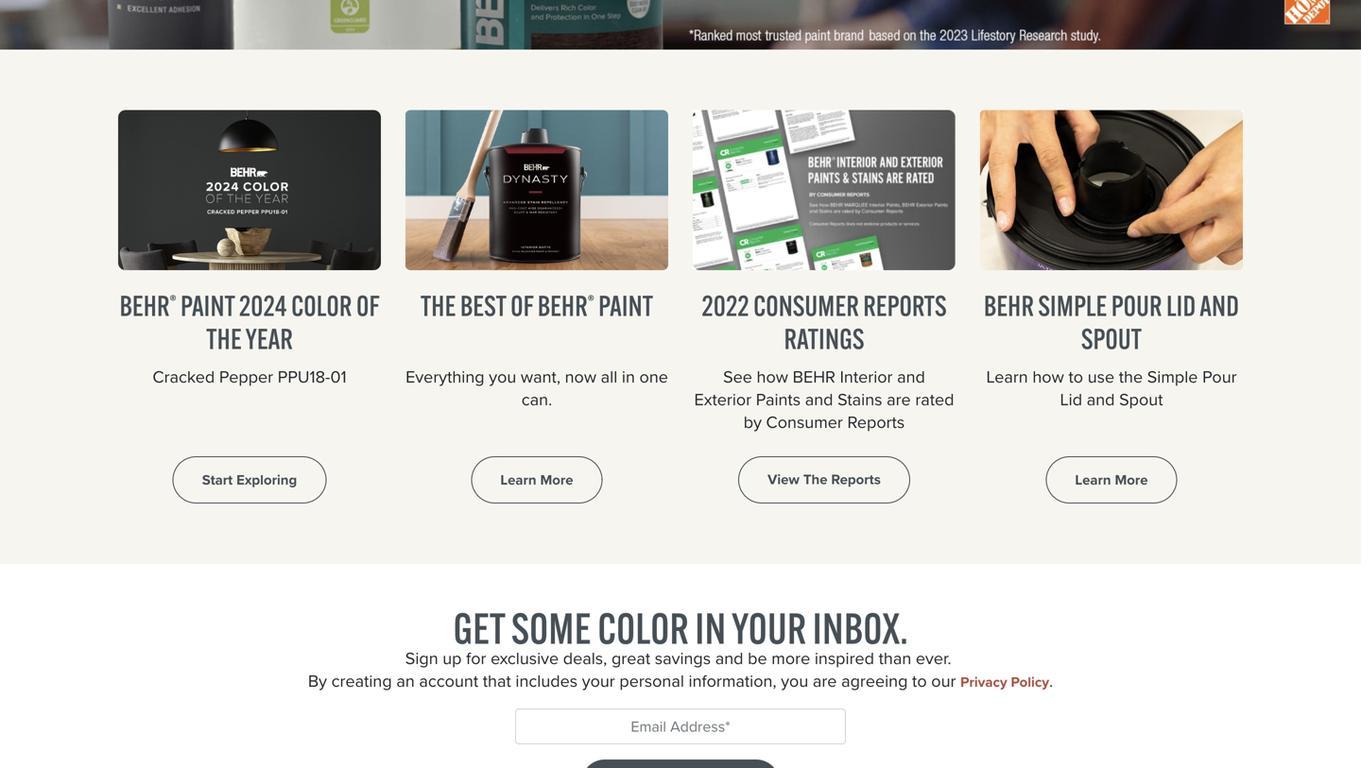 Task type: locate. For each thing, give the bounding box(es) containing it.
1 vertical spatial color
[[598, 603, 689, 656]]

you
[[489, 365, 517, 390], [781, 669, 809, 694]]

learn
[[987, 365, 1029, 390], [501, 470, 537, 491], [1076, 470, 1112, 491]]

2 more from the left
[[1115, 470, 1149, 491]]

are right more
[[813, 669, 837, 694]]

the
[[804, 470, 828, 491]]

0 vertical spatial are
[[887, 387, 911, 412]]

learn more down spout
[[1076, 470, 1149, 491]]

behr simple pour lid and spout learn how to use the simple pour lid and spout
[[984, 288, 1240, 412]]

0 vertical spatial color
[[291, 288, 352, 324]]

the
[[1119, 365, 1143, 390]]

2 of from the left
[[511, 288, 534, 324]]

behr down ratings
[[793, 365, 836, 390]]

exploring
[[237, 470, 297, 491]]

paint left "2024"
[[181, 288, 235, 324]]

0 horizontal spatial learn more link
[[471, 457, 603, 504]]

agreeing
[[842, 669, 908, 694]]

0 horizontal spatial you
[[489, 365, 517, 390]]

interior
[[840, 365, 893, 390]]

ppu18-
[[278, 365, 330, 390]]

0 horizontal spatial ®
[[170, 291, 176, 312]]

you left want,
[[489, 365, 517, 390]]

of
[[356, 288, 380, 324], [511, 288, 534, 324]]

and right interior
[[898, 365, 926, 390]]

0 horizontal spatial learn more
[[501, 470, 574, 491]]

0 horizontal spatial learn
[[501, 470, 537, 491]]

lid
[[1061, 387, 1083, 412]]

0 horizontal spatial of
[[356, 288, 380, 324]]

best
[[460, 288, 506, 324]]

you right the be
[[781, 669, 809, 694]]

you inside everything you want, now all in one can.
[[489, 365, 517, 390]]

sign up for exclusive deals, great savings and be more inspired than ever. by creating an account that includes your personal information, you are agreeing to our privacy policy .
[[308, 647, 1054, 694]]

ratings
[[784, 321, 865, 356]]

1 more from the left
[[540, 470, 574, 491]]

1 how from the left
[[757, 365, 789, 390]]

behr
[[120, 288, 170, 324], [538, 288, 588, 324], [984, 288, 1035, 324], [793, 365, 836, 390]]

learn down can.
[[501, 470, 537, 491]]

more for the best of behr
[[540, 470, 574, 491]]

2 ® from the left
[[588, 291, 595, 312]]

1 vertical spatial reports
[[832, 470, 881, 491]]

how left use
[[1033, 365, 1065, 390]]

1 vertical spatial are
[[813, 669, 837, 694]]

1 ® from the left
[[170, 291, 176, 312]]

and right lid on the bottom
[[1087, 387, 1115, 412]]

reports right the
[[832, 470, 881, 491]]

learn more link down spout
[[1046, 457, 1178, 504]]

1 learn more link from the left
[[471, 457, 603, 504]]

information,
[[689, 669, 777, 694]]

color up personal
[[598, 603, 689, 656]]

0 horizontal spatial color
[[291, 288, 352, 324]]

to inside "sign up for exclusive deals, great savings and be more inspired than ever. by creating an account that includes your personal information, you are agreeing to our privacy policy ."
[[913, 669, 927, 694]]

more down can.
[[540, 470, 574, 491]]

paint
[[181, 288, 235, 324], [599, 288, 654, 324]]

spout
[[1082, 321, 1143, 357]]

color of the year 2024 image
[[118, 110, 381, 271]]

the left best
[[421, 288, 456, 324]]

learn left lid on the bottom
[[987, 365, 1029, 390]]

to left our
[[913, 669, 927, 694]]

view the reports
[[768, 470, 881, 491]]

how right see
[[757, 365, 789, 390]]

1 vertical spatial you
[[781, 669, 809, 694]]

and left the be
[[716, 647, 744, 672]]

0 vertical spatial you
[[489, 365, 517, 390]]

learn more
[[501, 470, 574, 491], [1076, 470, 1149, 491]]

1 horizontal spatial color
[[598, 603, 689, 656]]

1 horizontal spatial you
[[781, 669, 809, 694]]

® inside the best of behr ® paint
[[588, 291, 595, 312]]

personal
[[620, 669, 685, 694]]

learn inside behr simple pour lid and spout learn how to use the simple pour lid and spout
[[987, 365, 1029, 390]]

privacy
[[961, 673, 1008, 693]]

year
[[246, 321, 293, 357]]

to left use
[[1069, 365, 1084, 390]]

1 horizontal spatial ®
[[588, 291, 595, 312]]

1 horizontal spatial more
[[1115, 470, 1149, 491]]

color right "2024"
[[291, 288, 352, 324]]

ever.
[[916, 647, 952, 672]]

0 vertical spatial reports
[[848, 410, 905, 435]]

paint up in
[[599, 288, 654, 324]]

® up cracked
[[170, 291, 176, 312]]

reports
[[848, 410, 905, 435], [832, 470, 881, 491]]

by
[[308, 669, 327, 694]]

1 horizontal spatial learn
[[987, 365, 1029, 390]]

cracked
[[153, 365, 215, 390]]

2 horizontal spatial learn
[[1076, 470, 1112, 491]]

2 learn more link from the left
[[1046, 457, 1178, 504]]

® up now
[[588, 291, 595, 312]]

everything
[[406, 365, 485, 390]]

reports down interior
[[848, 410, 905, 435]]

all
[[601, 365, 618, 390]]

®
[[170, 291, 176, 312], [588, 291, 595, 312]]

get some color in your inbox.
[[453, 603, 908, 656]]

learn more link
[[471, 457, 603, 504], [1046, 457, 1178, 504]]

consumer
[[767, 410, 843, 435]]

1 horizontal spatial the
[[421, 288, 456, 324]]

2 learn more from the left
[[1076, 470, 1149, 491]]

paints
[[756, 387, 801, 412]]

0 horizontal spatial to
[[913, 669, 927, 694]]

behr inside behr ® paint 2024 color of the year cracked pepper ppu18-01
[[120, 288, 170, 324]]

learn more for the best of behr
[[501, 470, 574, 491]]

2022 consumer reports ratings see how behr interior and exterior paints and stains are rated by consumer reports
[[695, 288, 955, 435]]

0 horizontal spatial paint
[[181, 288, 235, 324]]

paint can with brush image
[[406, 110, 669, 271]]

are
[[887, 387, 911, 412], [813, 669, 837, 694]]

1 horizontal spatial learn more
[[1076, 470, 1149, 491]]

01
[[330, 365, 347, 390]]

stains
[[838, 387, 883, 412]]

1 horizontal spatial learn more link
[[1046, 457, 1178, 504]]

more down spout
[[1115, 470, 1149, 491]]

2 how from the left
[[1033, 365, 1065, 390]]

pepper
[[219, 365, 273, 390]]

0 horizontal spatial how
[[757, 365, 789, 390]]

for
[[466, 647, 487, 672]]

learn for the best of behr
[[501, 470, 537, 491]]

1 horizontal spatial to
[[1069, 365, 1084, 390]]

0 horizontal spatial are
[[813, 669, 837, 694]]

creating
[[332, 669, 392, 694]]

0 horizontal spatial more
[[540, 470, 574, 491]]

color inside behr ® paint 2024 color of the year cracked pepper ppu18-01
[[291, 288, 352, 324]]

learn more down can.
[[501, 470, 574, 491]]

the up pepper
[[206, 321, 242, 357]]

1 learn more from the left
[[501, 470, 574, 491]]

behr ® paint 2024 color of the year cracked pepper ppu18-01
[[120, 288, 380, 390]]

to
[[1069, 365, 1084, 390], [913, 669, 927, 694]]

0 horizontal spatial the
[[206, 321, 242, 357]]

your
[[732, 603, 807, 656]]

the
[[421, 288, 456, 324], [206, 321, 242, 357]]

are inside 2022 consumer reports ratings see how behr interior and exterior paints and stains are rated by consumer reports
[[887, 387, 911, 412]]

behr up cracked
[[120, 288, 170, 324]]

1 horizontal spatial how
[[1033, 365, 1065, 390]]

view
[[768, 470, 800, 491]]

some
[[512, 603, 591, 656]]

and inside "sign up for exclusive deals, great savings and be more inspired than ever. by creating an account that includes your personal information, you are agreeing to our privacy policy ."
[[716, 647, 744, 672]]

our
[[932, 669, 957, 694]]

how inside behr simple pour lid and spout learn how to use the simple pour lid and spout
[[1033, 365, 1065, 390]]

savings
[[655, 647, 711, 672]]

learn more link down can.
[[471, 457, 603, 504]]

color
[[291, 288, 352, 324], [598, 603, 689, 656]]

consumer
[[754, 288, 860, 323]]

1 of from the left
[[356, 288, 380, 324]]

can.
[[522, 387, 553, 412]]

your
[[582, 669, 615, 694]]

get
[[453, 603, 505, 656]]

behr left simple
[[984, 288, 1035, 324]]

are left rated
[[887, 387, 911, 412]]

and right 'paints' at right
[[805, 387, 834, 412]]

to inside behr simple pour lid and spout learn how to use the simple pour lid and spout
[[1069, 365, 1084, 390]]

can of behr premium plus flat interior paint and the words most trusted paint brand* in foreground. image
[[5, 0, 1362, 50]]

1 horizontal spatial are
[[887, 387, 911, 412]]

1 paint from the left
[[181, 288, 235, 324]]

learn down lid on the bottom
[[1076, 470, 1112, 491]]

you inside "sign up for exclusive deals, great savings and be more inspired than ever. by creating an account that includes your personal information, you are agreeing to our privacy policy ."
[[781, 669, 809, 694]]

0 vertical spatial to
[[1069, 365, 1084, 390]]

1 vertical spatial to
[[913, 669, 927, 694]]

1 horizontal spatial paint
[[599, 288, 654, 324]]

how inside 2022 consumer reports ratings see how behr interior and exterior paints and stains are rated by consumer reports
[[757, 365, 789, 390]]

more
[[540, 470, 574, 491], [1115, 470, 1149, 491]]

1 horizontal spatial of
[[511, 288, 534, 324]]

are inside "sign up for exclusive deals, great savings and be more inspired than ever. by creating an account that includes your personal information, you are agreeing to our privacy policy ."
[[813, 669, 837, 694]]

want,
[[521, 365, 561, 390]]

how
[[757, 365, 789, 390], [1033, 365, 1065, 390]]

and
[[898, 365, 926, 390], [805, 387, 834, 412], [1087, 387, 1115, 412], [716, 647, 744, 672]]

the best of behr ® paint
[[421, 288, 654, 324]]

now
[[565, 365, 597, 390]]



Task type: vqa. For each thing, say whether or not it's contained in the screenshot.
the account in the bottom left of the page
yes



Task type: describe. For each thing, give the bounding box(es) containing it.
pour
[[1112, 288, 1163, 324]]

more
[[772, 647, 811, 672]]

and inside behr simple pour lid and spout learn how to use the simple pour lid and spout
[[1087, 387, 1115, 412]]

learn more link for behr simple pour lid and spout
[[1046, 457, 1178, 504]]

exterior
[[695, 387, 752, 412]]

that
[[483, 669, 511, 694]]

great
[[612, 647, 651, 672]]

learn for behr simple pour lid and spout
[[1076, 470, 1112, 491]]

account
[[419, 669, 479, 694]]

simple
[[1039, 288, 1108, 324]]

learn more link for the best of behr
[[471, 457, 603, 504]]

exclusive
[[491, 647, 559, 672]]

more for behr simple pour lid and spout
[[1115, 470, 1149, 491]]

privacy policy link
[[961, 673, 1050, 693]]

one
[[640, 365, 669, 390]]

by
[[744, 410, 762, 435]]

includes
[[516, 669, 578, 694]]

an
[[397, 669, 415, 694]]

.
[[1050, 669, 1054, 694]]

learn more for behr simple pour lid and spout
[[1076, 470, 1149, 491]]

reports inside view the reports link
[[832, 470, 881, 491]]

Email Address* email field
[[515, 709, 846, 745]]

behr up now
[[538, 288, 588, 324]]

start exploring link
[[173, 457, 327, 504]]

reports inside 2022 consumer reports ratings see how behr interior and exterior paints and stains are rated by consumer reports
[[848, 410, 905, 435]]

2 paint from the left
[[599, 288, 654, 324]]

2022
[[702, 288, 750, 323]]

of inside behr ® paint 2024 color of the year cracked pepper ppu18-01
[[356, 288, 380, 324]]

the inside behr ® paint 2024 color of the year cracked pepper ppu18-01
[[206, 321, 242, 357]]

spout
[[1120, 387, 1164, 412]]

policy
[[1011, 673, 1050, 693]]

® inside behr ® paint 2024 color of the year cracked pepper ppu18-01
[[170, 291, 176, 312]]

up
[[443, 647, 462, 672]]

and
[[1200, 288, 1240, 324]]

rated
[[916, 387, 955, 412]]

pour lid image
[[981, 110, 1244, 271]]

reports
[[864, 288, 947, 323]]

behr inside behr simple pour lid and spout learn how to use the simple pour lid and spout
[[984, 288, 1035, 324]]

inbox.
[[813, 603, 908, 656]]

inspired
[[815, 647, 875, 672]]

lid
[[1167, 288, 1197, 324]]

simple
[[1148, 365, 1199, 390]]

behr inside 2022 consumer reports ratings see how behr interior and exterior paints and stains are rated by consumer reports
[[793, 365, 836, 390]]

start exploring
[[202, 470, 297, 491]]

view the reports link
[[739, 457, 911, 504]]

deals,
[[563, 647, 607, 672]]

use
[[1088, 365, 1115, 390]]

in
[[695, 603, 726, 656]]

be
[[748, 647, 768, 672]]

pour
[[1203, 365, 1238, 390]]

sign
[[405, 647, 438, 672]]

paint inside behr ® paint 2024 color of the year cracked pepper ppu18-01
[[181, 288, 235, 324]]

start
[[202, 470, 233, 491]]

see
[[724, 365, 753, 390]]

in
[[622, 365, 635, 390]]

everything you want, now all in one can.
[[406, 365, 669, 412]]

consumer reports promo tile image
[[693, 110, 956, 270]]

2024
[[239, 288, 287, 324]]

than
[[879, 647, 912, 672]]



